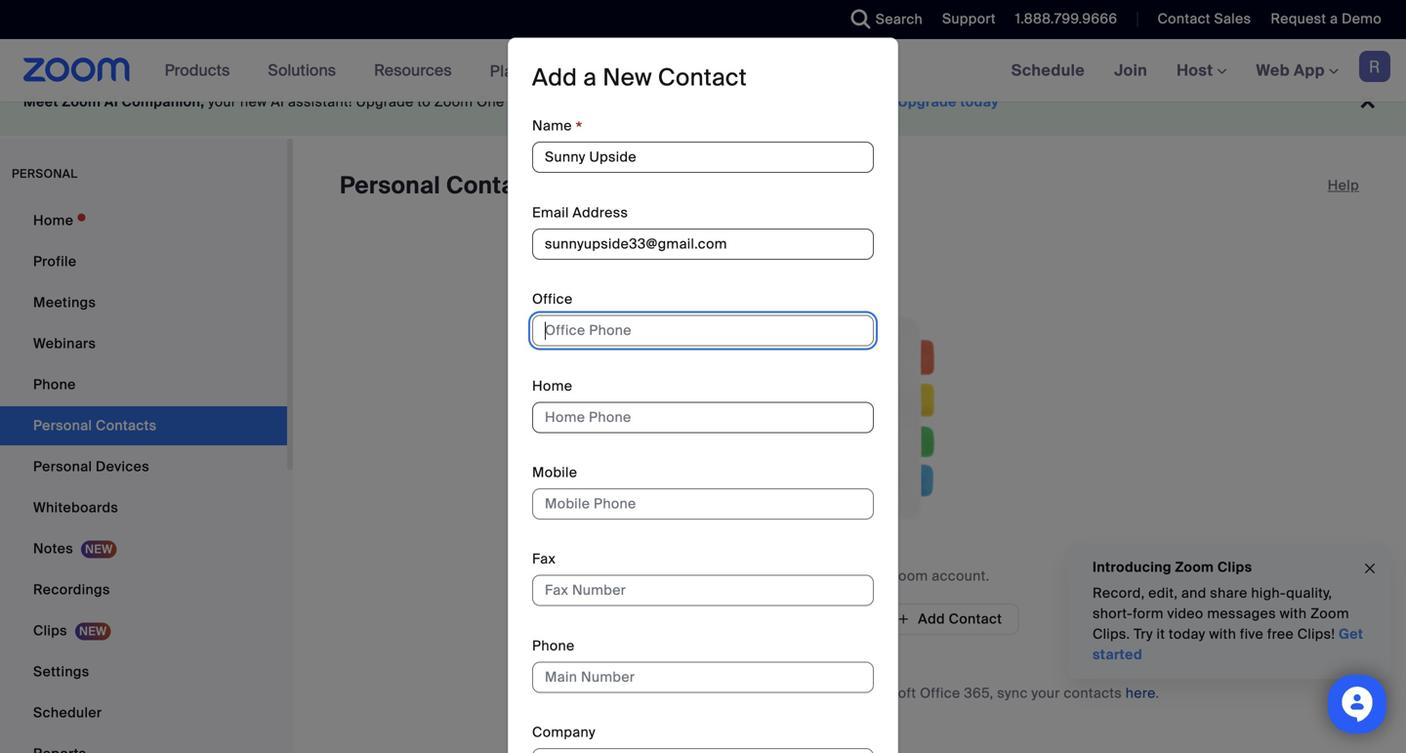 Task type: locate. For each thing, give the bounding box(es) containing it.
0 horizontal spatial microsoft
[[684, 684, 748, 702]]

1 horizontal spatial phone
[[532, 637, 575, 655]]

a
[[1331, 10, 1339, 28], [584, 63, 597, 93]]

with
[[1280, 605, 1307, 623], [1210, 625, 1237, 643]]

1 vertical spatial office
[[920, 684, 961, 702]]

0 horizontal spatial your
[[208, 93, 237, 111]]

1 horizontal spatial upgrade
[[898, 93, 957, 111]]

with down messages
[[1210, 625, 1237, 643]]

phone down webinars
[[33, 376, 76, 394]]

banner
[[0, 39, 1407, 103]]

scheduler link
[[0, 694, 287, 733]]

a left demo
[[1331, 10, 1339, 28]]

contact inside button
[[949, 610, 1003, 628]]

your right sync
[[1032, 684, 1061, 702]]

home inside home link
[[33, 211, 74, 230]]

ai right new
[[657, 93, 671, 111]]

today down video
[[1169, 625, 1206, 643]]

and up video
[[1182, 584, 1207, 602]]

zoom
[[62, 93, 101, 111], [434, 93, 473, 111], [1176, 558, 1215, 576], [890, 567, 929, 585], [1311, 605, 1350, 623]]

home up mobile at the bottom left
[[532, 377, 573, 395]]

assistant!
[[288, 93, 352, 111]]

0 vertical spatial home
[[33, 211, 74, 230]]

0 vertical spatial and
[[535, 93, 560, 111]]

contact sales
[[1158, 10, 1252, 28]]

meetings navigation
[[997, 39, 1407, 103]]

2 horizontal spatial ai
[[657, 93, 671, 111]]

0 horizontal spatial personal
[[33, 458, 92, 476]]

home up profile
[[33, 211, 74, 230]]

add a new contact
[[532, 63, 747, 93]]

upgrade right assistant!
[[356, 93, 414, 111]]

clips up settings
[[33, 622, 67, 640]]

office left 365,
[[920, 684, 961, 702]]

contact down account.
[[949, 610, 1003, 628]]

1 horizontal spatial personal
[[340, 170, 441, 201]]

to left one
[[418, 93, 431, 111]]

Email Address text field
[[532, 228, 874, 260]]

.
[[1156, 684, 1160, 702]]

microsoft right calendar,
[[684, 684, 748, 702]]

add inside button
[[919, 610, 946, 628]]

plans & pricing link
[[490, 61, 605, 81], [490, 61, 605, 81]]

0 horizontal spatial office
[[532, 290, 573, 308]]

contacts right the no on the right of page
[[733, 567, 791, 585]]

0 horizontal spatial upgrade
[[356, 93, 414, 111]]

webinars
[[33, 335, 96, 353]]

contact sales link
[[1143, 0, 1257, 39], [1158, 10, 1252, 28]]

get
[[1339, 625, 1364, 643]]

meet zoom ai companion, footer
[[0, 68, 1407, 136]]

*
[[576, 117, 583, 140]]

quality,
[[1287, 584, 1333, 602]]

1 ai from the left
[[104, 93, 118, 111]]

phone up for
[[532, 637, 575, 655]]

no contacts added to your zoom account.
[[710, 567, 990, 585]]

clips!
[[1298, 625, 1336, 643]]

personal inside menu
[[33, 458, 92, 476]]

address
[[573, 203, 628, 222]]

to right added
[[841, 567, 854, 585]]

&
[[536, 61, 547, 81]]

Phone text field
[[532, 662, 874, 693]]

1 horizontal spatial contact
[[949, 610, 1003, 628]]

1.888.799.9666 button
[[1001, 0, 1123, 39], [1016, 10, 1118, 28]]

0 horizontal spatial add
[[532, 63, 578, 93]]

2 horizontal spatial and
[[1182, 584, 1207, 602]]

clips link
[[0, 612, 287, 651]]

contact
[[1158, 10, 1211, 28], [658, 63, 747, 93], [949, 610, 1003, 628]]

3 ai from the left
[[657, 93, 671, 111]]

zoom up the clips!
[[1311, 605, 1350, 623]]

0 vertical spatial phone
[[33, 376, 76, 394]]

contacts
[[733, 567, 791, 585], [1064, 684, 1122, 702]]

it
[[1157, 625, 1166, 643]]

home link
[[0, 201, 287, 240]]

pricing
[[551, 61, 605, 81]]

1 horizontal spatial your
[[858, 567, 886, 585]]

video
[[1168, 605, 1204, 623]]

microsoft down add image
[[853, 684, 917, 702]]

1 vertical spatial add
[[919, 610, 946, 628]]

1 vertical spatial and
[[1182, 584, 1207, 602]]

0 vertical spatial contacts
[[733, 567, 791, 585]]

zoom inside record, edit, and share high-quality, short-form video messages with zoom clips. try it today with five free clips!
[[1311, 605, 1350, 623]]

phone inside add a new contact dialog
[[532, 637, 575, 655]]

plans
[[490, 61, 532, 81]]

1 horizontal spatial a
[[1331, 10, 1339, 28]]

with up free on the bottom right
[[1280, 605, 1307, 623]]

365,
[[965, 684, 994, 702]]

get
[[563, 93, 585, 111]]

1 horizontal spatial today
[[1169, 625, 1206, 643]]

1.888.799.9666
[[1016, 10, 1118, 28]]

today
[[961, 93, 999, 111], [1169, 625, 1206, 643]]

contacts down started
[[1064, 684, 1122, 702]]

1 vertical spatial with
[[1210, 625, 1237, 643]]

home inside add a new contact dialog
[[532, 377, 573, 395]]

1 horizontal spatial to
[[640, 93, 653, 111]]

0 horizontal spatial a
[[584, 63, 597, 93]]

2 vertical spatial your
[[1032, 684, 1061, 702]]

add inside dialog
[[532, 63, 578, 93]]

upgrade today link
[[898, 93, 999, 111]]

your inside meet zoom ai companion, 'footer'
[[208, 93, 237, 111]]

email
[[532, 203, 569, 222]]

personal for personal devices
[[33, 458, 92, 476]]

1 horizontal spatial add
[[919, 610, 946, 628]]

1 vertical spatial contact
[[658, 63, 747, 93]]

a left new
[[584, 63, 597, 93]]

record,
[[1093, 584, 1145, 602]]

personal for personal contacts
[[340, 170, 441, 201]]

0 vertical spatial personal
[[340, 170, 441, 201]]

today down support
[[961, 93, 999, 111]]

1 horizontal spatial clips
[[1218, 558, 1253, 576]]

0 horizontal spatial phone
[[33, 376, 76, 394]]

0 horizontal spatial contact
[[658, 63, 747, 93]]

1 horizontal spatial office
[[920, 684, 961, 702]]

add right add image
[[919, 610, 946, 628]]

add
[[532, 63, 578, 93], [919, 610, 946, 628]]

close image
[[1363, 558, 1378, 580]]

0 horizontal spatial today
[[961, 93, 999, 111]]

0 horizontal spatial ai
[[104, 93, 118, 111]]

additional
[[792, 93, 858, 111]]

zoom down zoom logo
[[62, 93, 101, 111]]

1 horizontal spatial contacts
[[1064, 684, 1122, 702]]

contact left sales on the top right of the page
[[1158, 10, 1211, 28]]

1 horizontal spatial microsoft
[[853, 684, 917, 702]]

clips inside clips link
[[33, 622, 67, 640]]

google
[[565, 684, 614, 702]]

free
[[1268, 625, 1294, 643]]

to right access
[[640, 93, 653, 111]]

0 vertical spatial your
[[208, 93, 237, 111]]

contact left at at the right top
[[658, 63, 747, 93]]

0 vertical spatial add
[[532, 63, 578, 93]]

companion,
[[122, 93, 204, 111]]

0 horizontal spatial home
[[33, 211, 74, 230]]

account.
[[932, 567, 990, 585]]

ai right the new
[[271, 93, 285, 111]]

1 vertical spatial clips
[[33, 622, 67, 640]]

1 vertical spatial a
[[584, 63, 597, 93]]

meetings
[[33, 294, 96, 312]]

a inside dialog
[[584, 63, 597, 93]]

1 horizontal spatial with
[[1280, 605, 1307, 623]]

zoom up edit,
[[1176, 558, 1215, 576]]

1.888.799.9666 button up schedule link on the right top of page
[[1016, 10, 1118, 28]]

1 horizontal spatial and
[[824, 684, 850, 702]]

and right 'exchange,'
[[824, 684, 850, 702]]

clips
[[1218, 558, 1253, 576], [33, 622, 67, 640]]

phone
[[33, 376, 76, 394], [532, 637, 575, 655]]

request a demo link
[[1257, 0, 1407, 39], [1271, 10, 1382, 28]]

today inside meet zoom ai companion, 'footer'
[[961, 93, 999, 111]]

contact sales link up meetings navigation in the right top of the page
[[1158, 10, 1252, 28]]

0 vertical spatial office
[[532, 290, 573, 308]]

your right added
[[858, 567, 886, 585]]

First and Last Name text field
[[532, 142, 874, 173]]

email address
[[532, 203, 628, 222]]

to
[[418, 93, 431, 111], [640, 93, 653, 111], [841, 567, 854, 585]]

plans & pricing
[[490, 61, 605, 81]]

0 vertical spatial a
[[1331, 10, 1339, 28]]

help
[[1328, 176, 1360, 194]]

company
[[532, 724, 596, 742]]

add contact button
[[880, 604, 1019, 635]]

your left the new
[[208, 93, 237, 111]]

1 horizontal spatial home
[[532, 377, 573, 395]]

ai
[[104, 93, 118, 111], [271, 93, 285, 111], [657, 93, 671, 111]]

introducing zoom clips
[[1093, 558, 1253, 576]]

support link
[[928, 0, 1001, 39], [943, 10, 996, 28]]

product information navigation
[[150, 39, 619, 103]]

high-
[[1252, 584, 1287, 602]]

a for add
[[584, 63, 597, 93]]

1 vertical spatial contacts
[[1064, 684, 1122, 702]]

1 vertical spatial home
[[532, 377, 573, 395]]

short-
[[1093, 605, 1133, 623]]

0 vertical spatial today
[[961, 93, 999, 111]]

0 horizontal spatial clips
[[33, 622, 67, 640]]

personal devices
[[33, 458, 149, 476]]

1 vertical spatial phone
[[532, 637, 575, 655]]

2 horizontal spatial your
[[1032, 684, 1061, 702]]

add right pro
[[532, 63, 578, 93]]

1 vertical spatial your
[[858, 567, 886, 585]]

2 horizontal spatial contact
[[1158, 10, 1211, 28]]

1 vertical spatial today
[[1169, 625, 1206, 643]]

2 ai from the left
[[271, 93, 285, 111]]

office
[[532, 290, 573, 308], [920, 684, 961, 702]]

one
[[477, 93, 505, 111]]

0 vertical spatial contact
[[1158, 10, 1211, 28]]

0 horizontal spatial and
[[535, 93, 560, 111]]

2 vertical spatial contact
[[949, 610, 1003, 628]]

mobile
[[532, 464, 578, 482]]

personal
[[12, 166, 78, 181]]

office down email
[[532, 290, 573, 308]]

profile link
[[0, 242, 287, 281]]

home
[[33, 211, 74, 230], [532, 377, 573, 395]]

join link
[[1100, 39, 1163, 102]]

recordings link
[[0, 571, 287, 610]]

and up the name
[[535, 93, 560, 111]]

clips up share
[[1218, 558, 1253, 576]]

1 horizontal spatial ai
[[271, 93, 285, 111]]

ai down zoom logo
[[104, 93, 118, 111]]

started
[[1093, 646, 1143, 664]]

Fax text field
[[532, 575, 874, 606]]

personal
[[340, 170, 441, 201], [33, 458, 92, 476]]

1 vertical spatial personal
[[33, 458, 92, 476]]

upgrade right cost.
[[898, 93, 957, 111]]

at
[[755, 93, 768, 111]]



Task type: describe. For each thing, give the bounding box(es) containing it.
schedule link
[[997, 39, 1100, 102]]

contact inside dialog
[[658, 63, 747, 93]]

0 horizontal spatial contacts
[[733, 567, 791, 585]]

add for add contact
[[919, 610, 946, 628]]

1 microsoft from the left
[[684, 684, 748, 702]]

zoom up add image
[[890, 567, 929, 585]]

try
[[1134, 625, 1153, 643]]

notes link
[[0, 529, 287, 569]]

clips.
[[1093, 625, 1131, 643]]

zoom logo image
[[23, 58, 131, 82]]

0 vertical spatial with
[[1280, 605, 1307, 623]]

exchange,
[[752, 684, 821, 702]]

office inside add a new contact dialog
[[532, 290, 573, 308]]

five
[[1241, 625, 1264, 643]]

Mobile text field
[[532, 488, 874, 520]]

a for request
[[1331, 10, 1339, 28]]

pro
[[508, 93, 531, 111]]

webinars link
[[0, 324, 287, 363]]

get started
[[1093, 625, 1364, 664]]

phone link
[[0, 365, 287, 404]]

sales
[[1215, 10, 1252, 28]]

schedule
[[1012, 60, 1085, 81]]

contacts
[[446, 170, 551, 201]]

join
[[1115, 60, 1148, 81]]

here
[[1126, 684, 1156, 702]]

added
[[795, 567, 837, 585]]

scheduler
[[33, 704, 102, 722]]

add image
[[897, 611, 911, 628]]

access
[[589, 93, 636, 111]]

messages
[[1208, 605, 1277, 623]]

and inside record, edit, and share high-quality, short-form video messages with zoom clips. try it today with five free clips!
[[1182, 584, 1207, 602]]

2 microsoft from the left
[[853, 684, 917, 702]]

add a new contact dialog
[[508, 38, 899, 753]]

share
[[1211, 584, 1248, 602]]

name
[[532, 117, 572, 135]]

0 horizontal spatial to
[[418, 93, 431, 111]]

banner containing schedule
[[0, 39, 1407, 103]]

profile
[[33, 253, 77, 271]]

meet zoom ai companion, your new ai assistant! upgrade to zoom one pro and get access to ai companion at no additional cost. upgrade today
[[23, 93, 999, 111]]

today inside record, edit, and share high-quality, short-form video messages with zoom clips. try it today with five free clips!
[[1169, 625, 1206, 643]]

no
[[710, 567, 729, 585]]

0 vertical spatial clips
[[1218, 558, 1253, 576]]

meetings link
[[0, 283, 287, 322]]

support
[[943, 10, 996, 28]]

and inside meet zoom ai companion, 'footer'
[[535, 93, 560, 111]]

Home text field
[[532, 402, 874, 433]]

contact sales link up "join"
[[1143, 0, 1257, 39]]

fax
[[532, 550, 556, 568]]

form
[[1133, 605, 1164, 623]]

here link
[[1126, 684, 1156, 702]]

add contact
[[919, 610, 1003, 628]]

get started link
[[1093, 625, 1364, 664]]

personal contacts
[[340, 170, 551, 201]]

phone inside personal menu menu
[[33, 376, 76, 394]]

help link
[[1328, 170, 1360, 201]]

for
[[540, 684, 562, 702]]

0 horizontal spatial with
[[1210, 625, 1237, 643]]

cost.
[[862, 93, 895, 111]]

sync
[[998, 684, 1028, 702]]

edit,
[[1149, 584, 1178, 602]]

whiteboards
[[33, 499, 118, 517]]

2 horizontal spatial to
[[841, 567, 854, 585]]

personal menu menu
[[0, 201, 287, 753]]

record, edit, and share high-quality, short-form video messages with zoom clips. try it today with five free clips!
[[1093, 584, 1350, 643]]

your for to
[[858, 567, 886, 585]]

companion
[[674, 93, 751, 111]]

Office Phone text field
[[532, 315, 874, 346]]

meet
[[23, 93, 58, 111]]

2 upgrade from the left
[[898, 93, 957, 111]]

personal devices link
[[0, 447, 287, 486]]

whiteboards link
[[0, 488, 287, 528]]

introducing
[[1093, 558, 1172, 576]]

your for companion,
[[208, 93, 237, 111]]

2 vertical spatial and
[[824, 684, 850, 702]]

devices
[[96, 458, 149, 476]]

new
[[603, 63, 652, 93]]

calendar,
[[618, 684, 681, 702]]

no
[[772, 93, 788, 111]]

zoom left one
[[434, 93, 473, 111]]

new
[[240, 93, 267, 111]]

notes
[[33, 540, 73, 558]]

request
[[1271, 10, 1327, 28]]

for google calendar, microsoft exchange, and microsoft office 365, sync your contacts here .
[[540, 684, 1160, 702]]

name *
[[532, 117, 583, 140]]

1.888.799.9666 button up schedule
[[1001, 0, 1123, 39]]

request a demo
[[1271, 10, 1382, 28]]

demo
[[1342, 10, 1382, 28]]

add for add a new contact
[[532, 63, 578, 93]]

recordings
[[33, 581, 110, 599]]

1 upgrade from the left
[[356, 93, 414, 111]]

settings link
[[0, 653, 287, 692]]

settings
[[33, 663, 89, 681]]



Task type: vqa. For each thing, say whether or not it's contained in the screenshot.
SEARCH CONTACTS INPUT "text box"
no



